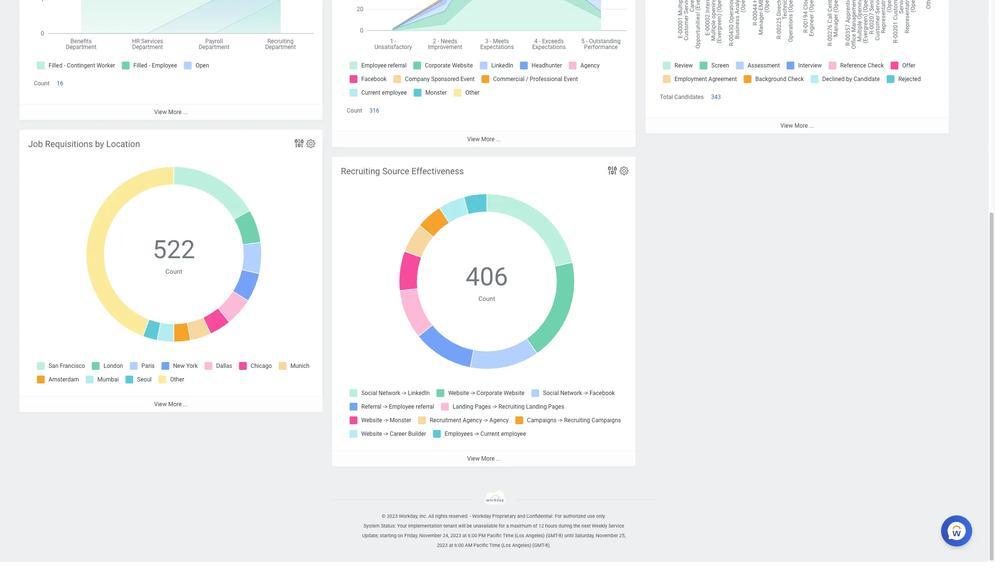 Task type: vqa. For each thing, say whether or not it's contained in the screenshot.
"sort" ICON
no



Task type: describe. For each thing, give the bounding box(es) containing it.
authorized
[[563, 514, 586, 519]]

0 horizontal spatial 6:00
[[454, 543, 464, 548]]

count inside performance by hiring source 'element'
[[347, 107, 362, 114]]

job requisitions by location element
[[19, 130, 322, 412]]

location
[[106, 139, 140, 149]]

status:
[[381, 524, 396, 529]]

406
[[466, 262, 508, 292]]

view more ... for 343
[[780, 123, 814, 129]]

inc.
[[419, 514, 427, 519]]

24,
[[443, 533, 449, 539]]

more for 16
[[168, 109, 182, 116]]

1 vertical spatial 2023
[[450, 533, 461, 539]]

522 count
[[153, 235, 195, 275]]

be
[[467, 524, 472, 529]]

view more ... link for 316
[[332, 131, 636, 147]]

effectiveness
[[411, 166, 464, 176]]

use
[[587, 514, 595, 519]]

source
[[382, 166, 409, 176]]

1 horizontal spatial (los
[[515, 533, 524, 539]]

requisitions
[[45, 139, 93, 149]]

configure and view chart data image for 406
[[607, 165, 618, 176]]

1 horizontal spatial 2023
[[437, 543, 448, 548]]

count inside 522 count
[[165, 268, 182, 275]]

reserved.
[[449, 514, 469, 519]]

performance by hiring source element
[[332, 0, 636, 147]]

0 vertical spatial 2023
[[387, 514, 398, 519]]

25,
[[619, 533, 626, 539]]

©
[[382, 514, 386, 519]]

view more ... link for 16
[[19, 104, 322, 120]]

8)
[[559, 533, 563, 539]]

friday,
[[404, 533, 418, 539]]

maximum
[[510, 524, 532, 529]]

1 horizontal spatial (gmt-
[[546, 533, 559, 539]]

count left 16
[[34, 80, 49, 87]]

update;
[[362, 533, 379, 539]]

1 vertical spatial (gmt-
[[532, 543, 545, 548]]

will
[[458, 524, 465, 529]]

configure and view chart data image for 522
[[293, 137, 305, 149]]

522 button
[[153, 233, 197, 267]]

the
[[573, 524, 580, 529]]

1 vertical spatial time
[[489, 543, 500, 548]]

0 vertical spatial time
[[503, 533, 514, 539]]

am
[[465, 543, 472, 548]]

headcount & open positions element
[[19, 0, 322, 120]]

for
[[499, 524, 505, 529]]

more inside job requisitions by location element
[[168, 401, 182, 408]]

confidential.
[[526, 514, 554, 519]]

1 horizontal spatial at
[[462, 533, 467, 539]]

... for 316
[[496, 136, 501, 143]]

16 button
[[57, 80, 65, 88]]

316
[[369, 107, 379, 114]]

starting
[[380, 533, 396, 539]]

view more ... for 16
[[154, 109, 188, 116]]

316 button
[[369, 107, 381, 115]]

and
[[517, 514, 525, 519]]

total candidates
[[660, 94, 704, 101]]

406 count
[[466, 262, 508, 302]]

on
[[398, 533, 403, 539]]

© 2023 workday, inc. all rights reserved. - workday proprietary and confidential. for authorized use only. system status: your implementation tenant will be unavailable for a maximum of 12 hours during the next weekly service update; starting on friday, november 24, 2023 at 6:00 pm pacific time (los angeles) (gmt-8) until saturday, november 25, 2023 at 6:00 am pacific time (los angeles) (gmt-8).
[[362, 514, 626, 548]]

12
[[538, 524, 544, 529]]

tenant
[[443, 524, 457, 529]]

1 november from the left
[[419, 533, 442, 539]]

view more ... inside recruiting source effectiveness "element"
[[467, 456, 501, 462]]

343 button
[[711, 93, 722, 101]]

-
[[470, 514, 471, 519]]

unavailable
[[473, 524, 498, 529]]

system
[[364, 524, 380, 529]]

count inside the 406 count
[[478, 295, 495, 302]]

weekly
[[592, 524, 607, 529]]

8).
[[545, 543, 551, 548]]



Task type: locate. For each thing, give the bounding box(es) containing it.
more for 343
[[794, 123, 808, 129]]

1 vertical spatial configure and view chart data image
[[607, 165, 618, 176]]

1 vertical spatial (los
[[501, 543, 511, 548]]

a
[[506, 524, 509, 529]]

your
[[397, 524, 407, 529]]

workday
[[472, 514, 491, 519]]

2023
[[387, 514, 398, 519], [450, 533, 461, 539], [437, 543, 448, 548]]

(gmt-
[[546, 533, 559, 539], [532, 543, 545, 548]]

at down 24,
[[449, 543, 453, 548]]

configure job requisitions by location image
[[305, 138, 316, 149]]

2 horizontal spatial 2023
[[450, 533, 461, 539]]

0 horizontal spatial (los
[[501, 543, 511, 548]]

1 horizontal spatial 6:00
[[468, 533, 477, 539]]

2 november from the left
[[596, 533, 618, 539]]

footer
[[0, 491, 988, 551]]

november down 'weekly'
[[596, 533, 618, 539]]

view more ...
[[154, 109, 188, 116], [780, 123, 814, 129], [467, 136, 501, 143], [154, 401, 188, 408], [467, 456, 501, 462]]

0 vertical spatial pacific
[[487, 533, 502, 539]]

16
[[57, 80, 63, 87]]

view
[[154, 109, 167, 116], [780, 123, 793, 129], [467, 136, 480, 143], [154, 401, 167, 408], [467, 456, 480, 462]]

view inside recruiting source effectiveness "element"
[[467, 456, 480, 462]]

configure and view chart data image left configure recruiting source effectiveness icon
[[607, 165, 618, 176]]

... inside job requisitions by location element
[[183, 401, 188, 408]]

more inside recruiting source effectiveness "element"
[[481, 456, 495, 462]]

pacific
[[487, 533, 502, 539], [474, 543, 488, 548]]

0 horizontal spatial time
[[489, 543, 500, 548]]

at
[[462, 533, 467, 539], [449, 543, 453, 548]]

view inside performance by hiring source 'element'
[[467, 136, 480, 143]]

0 vertical spatial at
[[462, 533, 467, 539]]

during
[[559, 524, 572, 529]]

recruiting source effectiveness
[[341, 166, 464, 176]]

view inside job requisitions by location element
[[154, 401, 167, 408]]

1 vertical spatial 6:00
[[454, 543, 464, 548]]

count down 406 button
[[478, 295, 495, 302]]

2 vertical spatial 2023
[[437, 543, 448, 548]]

view more ... inside job requisitions by location element
[[154, 401, 188, 408]]

view more ... inside headcount & open positions element
[[154, 109, 188, 116]]

0 horizontal spatial november
[[419, 533, 442, 539]]

(los
[[515, 533, 524, 539], [501, 543, 511, 548]]

time down the a
[[503, 533, 514, 539]]

view for 316
[[467, 136, 480, 143]]

view more ... for 316
[[467, 136, 501, 143]]

more for 316
[[481, 136, 495, 143]]

configure and view chart data image inside recruiting source effectiveness "element"
[[607, 165, 618, 176]]

more
[[168, 109, 182, 116], [794, 123, 808, 129], [481, 136, 495, 143], [168, 401, 182, 408], [481, 456, 495, 462]]

configure and view chart data image
[[293, 137, 305, 149], [607, 165, 618, 176]]

(gmt- down hours at the right bottom of the page
[[546, 533, 559, 539]]

pacific down pm
[[474, 543, 488, 548]]

... inside recruiting source effectiveness "element"
[[496, 456, 501, 462]]

workday,
[[399, 514, 418, 519]]

pm
[[478, 533, 486, 539]]

november down implementation on the left bottom
[[419, 533, 442, 539]]

0 vertical spatial (los
[[515, 533, 524, 539]]

(los down the a
[[501, 543, 511, 548]]

522
[[153, 235, 195, 265]]

candidates
[[674, 94, 704, 101]]

until
[[564, 533, 574, 539]]

... for 16
[[183, 109, 188, 116]]

406 button
[[466, 260, 510, 294]]

... for 343
[[809, 123, 814, 129]]

proprietary
[[492, 514, 516, 519]]

0 vertical spatial 6:00
[[468, 533, 477, 539]]

configure and view chart data image left configure job requisitions by location image
[[293, 137, 305, 149]]

footer containing © 2023 workday, inc. all rights reserved. - workday proprietary and confidential. for authorized use only. system status: your implementation tenant will be unavailable for a maximum of 12 hours during the next weekly service update; starting on friday, november 24, 2023 at 6:00 pm pacific time (los angeles) (gmt-8) until saturday, november 25, 2023 at 6:00 am pacific time (los angeles) (gmt-8).
[[0, 491, 988, 551]]

1 vertical spatial angeles)
[[512, 543, 531, 548]]

6:00 left pm
[[468, 533, 477, 539]]

6:00 left am
[[454, 543, 464, 548]]

by
[[95, 139, 104, 149]]

count
[[34, 80, 49, 87], [347, 107, 362, 114], [165, 268, 182, 275], [478, 295, 495, 302]]

angeles)
[[526, 533, 545, 539], [512, 543, 531, 548]]

candidate pipeline summary element
[[645, 0, 949, 134]]

1 horizontal spatial configure and view chart data image
[[607, 165, 618, 176]]

job
[[28, 139, 43, 149]]

... inside performance by hiring source 'element'
[[496, 136, 501, 143]]

rights
[[435, 514, 448, 519]]

0 horizontal spatial 2023
[[387, 514, 398, 519]]

pacific right pm
[[487, 533, 502, 539]]

view more ... link for 343
[[645, 118, 949, 134]]

count left 316
[[347, 107, 362, 114]]

only.
[[596, 514, 606, 519]]

1 horizontal spatial time
[[503, 533, 514, 539]]

more inside performance by hiring source 'element'
[[481, 136, 495, 143]]

time down "for"
[[489, 543, 500, 548]]

view for 16
[[154, 109, 167, 116]]

time
[[503, 533, 514, 539], [489, 543, 500, 548]]

next
[[581, 524, 591, 529]]

view inside candidate pipeline summary element
[[780, 123, 793, 129]]

2023 right 24,
[[450, 533, 461, 539]]

343
[[711, 94, 721, 101]]

saturday,
[[575, 533, 595, 539]]

2023 right © at bottom left
[[387, 514, 398, 519]]

service
[[608, 524, 624, 529]]

0 horizontal spatial configure and view chart data image
[[293, 137, 305, 149]]

view for 343
[[780, 123, 793, 129]]

recruiting source effectiveness element
[[332, 157, 636, 467]]

view more ... inside candidate pipeline summary element
[[780, 123, 814, 129]]

0 vertical spatial configure and view chart data image
[[293, 137, 305, 149]]

6:00
[[468, 533, 477, 539], [454, 543, 464, 548]]

count down 522 button
[[165, 268, 182, 275]]

view inside headcount & open positions element
[[154, 109, 167, 116]]

0 vertical spatial angeles)
[[526, 533, 545, 539]]

november
[[419, 533, 442, 539], [596, 533, 618, 539]]

1 vertical spatial pacific
[[474, 543, 488, 548]]

0 vertical spatial (gmt-
[[546, 533, 559, 539]]

1 horizontal spatial november
[[596, 533, 618, 539]]

total
[[660, 94, 673, 101]]

of
[[533, 524, 537, 529]]

job requisitions by location
[[28, 139, 140, 149]]

angeles) down of
[[526, 533, 545, 539]]

angeles) down maximum
[[512, 543, 531, 548]]

more inside headcount & open positions element
[[168, 109, 182, 116]]

configure recruiting source effectiveness image
[[619, 166, 629, 176]]

recruiting
[[341, 166, 380, 176]]

hours
[[545, 524, 557, 529]]

implementation
[[408, 524, 442, 529]]

... inside headcount & open positions element
[[183, 109, 188, 116]]

0 horizontal spatial (gmt-
[[532, 543, 545, 548]]

0 horizontal spatial at
[[449, 543, 453, 548]]

at down 'will'
[[462, 533, 467, 539]]

all
[[428, 514, 434, 519]]

...
[[183, 109, 188, 116], [809, 123, 814, 129], [496, 136, 501, 143], [183, 401, 188, 408], [496, 456, 501, 462]]

(gmt- down 12
[[532, 543, 545, 548]]

... inside candidate pipeline summary element
[[809, 123, 814, 129]]

for
[[555, 514, 562, 519]]

1 vertical spatial at
[[449, 543, 453, 548]]

2023 down 24,
[[437, 543, 448, 548]]

(los down maximum
[[515, 533, 524, 539]]

view more ... link
[[19, 104, 322, 120], [645, 118, 949, 134], [332, 131, 636, 147], [19, 396, 322, 412], [332, 451, 636, 467]]

more inside candidate pipeline summary element
[[794, 123, 808, 129]]

view more ... inside performance by hiring source 'element'
[[467, 136, 501, 143]]



